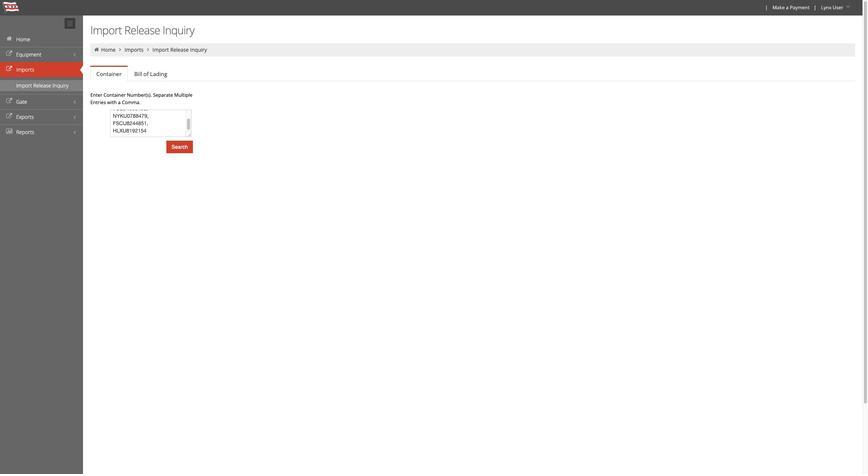 Task type: vqa. For each thing, say whether or not it's contained in the screenshot.
Login Login
no



Task type: locate. For each thing, give the bounding box(es) containing it.
external link image inside exports link
[[6, 114, 13, 119]]

angle right image up of
[[145, 47, 151, 52]]

| left lynx
[[814, 4, 817, 11]]

2 external link image from the top
[[6, 66, 13, 72]]

angle right image up the container link
[[117, 47, 123, 52]]

1 vertical spatial imports
[[16, 66, 34, 73]]

external link image
[[6, 51, 13, 56], [6, 66, 13, 72], [6, 99, 13, 104], [6, 114, 13, 119]]

container link
[[90, 67, 128, 81]]

gate
[[16, 98, 27, 105]]

inquiry inside "link"
[[53, 82, 69, 89]]

inquiry
[[163, 23, 194, 38], [190, 46, 207, 53], [53, 82, 69, 89]]

1 horizontal spatial a
[[787, 4, 789, 11]]

bill of lading link
[[128, 66, 173, 81]]

1 horizontal spatial imports link
[[125, 46, 144, 53]]

external link image up the bar chart image
[[6, 114, 13, 119]]

release
[[124, 23, 160, 38], [170, 46, 189, 53], [33, 82, 51, 89]]

bill of lading
[[134, 70, 167, 78]]

1 horizontal spatial release
[[124, 23, 160, 38]]

2 | from the left
[[814, 4, 817, 11]]

2 vertical spatial inquiry
[[53, 82, 69, 89]]

1 vertical spatial inquiry
[[190, 46, 207, 53]]

0 horizontal spatial imports link
[[0, 62, 83, 77]]

container up "enter"
[[96, 70, 122, 78]]

a right with
[[118, 99, 121, 106]]

make
[[773, 4, 785, 11]]

0 vertical spatial imports
[[125, 46, 144, 53]]

1 external link image from the top
[[6, 51, 13, 56]]

external link image left equipment
[[6, 51, 13, 56]]

0 vertical spatial release
[[124, 23, 160, 38]]

external link image down equipment link
[[6, 66, 13, 72]]

home up equipment
[[16, 36, 30, 43]]

0 horizontal spatial import
[[16, 82, 32, 89]]

import release inquiry link up 'gate' link
[[0, 80, 83, 91]]

search
[[172, 144, 188, 150]]

import
[[90, 23, 122, 38], [153, 46, 169, 53], [16, 82, 32, 89]]

0 vertical spatial import
[[90, 23, 122, 38]]

None text field
[[110, 110, 192, 137]]

1 vertical spatial import
[[153, 46, 169, 53]]

imports up bill
[[125, 46, 144, 53]]

imports down equipment
[[16, 66, 34, 73]]

1 | from the left
[[766, 4, 768, 11]]

0 horizontal spatial home
[[16, 36, 30, 43]]

1 horizontal spatial imports
[[125, 46, 144, 53]]

home image
[[6, 36, 13, 41], [93, 47, 100, 52]]

1 vertical spatial import release inquiry
[[153, 46, 207, 53]]

1 horizontal spatial home
[[101, 46, 116, 53]]

0 vertical spatial a
[[787, 4, 789, 11]]

lynx
[[822, 4, 832, 11]]

home link up the container link
[[101, 46, 116, 53]]

2 vertical spatial release
[[33, 82, 51, 89]]

1 horizontal spatial |
[[814, 4, 817, 11]]

1 horizontal spatial angle right image
[[145, 47, 151, 52]]

0 vertical spatial inquiry
[[163, 23, 194, 38]]

home link
[[0, 32, 83, 47], [101, 46, 116, 53]]

external link image inside equipment link
[[6, 51, 13, 56]]

0 horizontal spatial a
[[118, 99, 121, 106]]

0 horizontal spatial home image
[[6, 36, 13, 41]]

2 horizontal spatial import
[[153, 46, 169, 53]]

reports
[[16, 128, 34, 135]]

container up with
[[104, 92, 126, 98]]

1 vertical spatial home image
[[93, 47, 100, 52]]

1 angle right image from the left
[[117, 47, 123, 52]]

import inside "link"
[[16, 82, 32, 89]]

search button
[[166, 141, 193, 153]]

release inside "link"
[[33, 82, 51, 89]]

home
[[16, 36, 30, 43], [101, 46, 116, 53]]

number(s).
[[127, 92, 152, 98]]

release for right import release inquiry "link"
[[170, 46, 189, 53]]

home image up equipment link
[[6, 36, 13, 41]]

1 horizontal spatial home image
[[93, 47, 100, 52]]

external link image inside 'gate' link
[[6, 99, 13, 104]]

inquiry for right import release inquiry "link"
[[190, 46, 207, 53]]

imports
[[125, 46, 144, 53], [16, 66, 34, 73]]

imports link down equipment
[[0, 62, 83, 77]]

import release inquiry
[[90, 23, 194, 38], [153, 46, 207, 53], [16, 82, 69, 89]]

external link image for equipment
[[6, 51, 13, 56]]

0 horizontal spatial import release inquiry link
[[0, 80, 83, 91]]

external link image for imports
[[6, 66, 13, 72]]

1 vertical spatial import release inquiry link
[[0, 80, 83, 91]]

equipment link
[[0, 47, 83, 62]]

a
[[787, 4, 789, 11], [118, 99, 121, 106]]

import release inquiry link
[[153, 46, 207, 53], [0, 80, 83, 91]]

bill
[[134, 70, 142, 78]]

a right make
[[787, 4, 789, 11]]

angle down image
[[845, 4, 852, 9]]

imports link
[[125, 46, 144, 53], [0, 62, 83, 77]]

home up the container link
[[101, 46, 116, 53]]

0 vertical spatial imports link
[[125, 46, 144, 53]]

2 vertical spatial import
[[16, 82, 32, 89]]

entries
[[90, 99, 106, 106]]

imports link up bill
[[125, 46, 144, 53]]

home image up the container link
[[93, 47, 100, 52]]

|
[[766, 4, 768, 11], [814, 4, 817, 11]]

external link image for exports
[[6, 114, 13, 119]]

external link image left gate
[[6, 99, 13, 104]]

1 vertical spatial a
[[118, 99, 121, 106]]

of
[[144, 70, 149, 78]]

inquiry for import release inquiry "link" to the bottom
[[53, 82, 69, 89]]

home link up equipment
[[0, 32, 83, 47]]

multiple
[[174, 92, 193, 98]]

0 vertical spatial import release inquiry link
[[153, 46, 207, 53]]

0 vertical spatial home
[[16, 36, 30, 43]]

4 external link image from the top
[[6, 114, 13, 119]]

2 horizontal spatial release
[[170, 46, 189, 53]]

0 horizontal spatial imports
[[16, 66, 34, 73]]

reports link
[[0, 124, 83, 140]]

2 angle right image from the left
[[145, 47, 151, 52]]

container
[[96, 70, 122, 78], [104, 92, 126, 98]]

separate
[[153, 92, 173, 98]]

0 horizontal spatial release
[[33, 82, 51, 89]]

1 horizontal spatial home link
[[101, 46, 116, 53]]

1 horizontal spatial import release inquiry link
[[153, 46, 207, 53]]

3 external link image from the top
[[6, 99, 13, 104]]

container inside enter container number(s).  separate multiple entries with a comma.
[[104, 92, 126, 98]]

1 vertical spatial container
[[104, 92, 126, 98]]

bar chart image
[[6, 129, 13, 134]]

0 horizontal spatial |
[[766, 4, 768, 11]]

import release inquiry link up lading
[[153, 46, 207, 53]]

exports link
[[0, 109, 83, 124]]

| left make
[[766, 4, 768, 11]]

angle right image
[[117, 47, 123, 52], [145, 47, 151, 52]]

0 horizontal spatial home link
[[0, 32, 83, 47]]

0 horizontal spatial angle right image
[[117, 47, 123, 52]]

1 vertical spatial release
[[170, 46, 189, 53]]

lading
[[150, 70, 167, 78]]

external link image inside the imports link
[[6, 66, 13, 72]]



Task type: describe. For each thing, give the bounding box(es) containing it.
enter
[[90, 92, 102, 98]]

user
[[833, 4, 844, 11]]

0 vertical spatial home image
[[6, 36, 13, 41]]

1 vertical spatial imports link
[[0, 62, 83, 77]]

release for import release inquiry "link" to the bottom
[[33, 82, 51, 89]]

equipment
[[16, 51, 42, 58]]

enter container number(s).  separate multiple entries with a comma.
[[90, 92, 193, 106]]

1 vertical spatial home
[[101, 46, 116, 53]]

1 horizontal spatial import
[[90, 23, 122, 38]]

import for import release inquiry "link" to the bottom
[[16, 82, 32, 89]]

gate link
[[0, 94, 83, 109]]

exports
[[16, 113, 34, 120]]

0 vertical spatial import release inquiry
[[90, 23, 194, 38]]

external link image for gate
[[6, 99, 13, 104]]

a inside make a payment link
[[787, 4, 789, 11]]

lynx user link
[[818, 0, 855, 16]]

comma.
[[122, 99, 141, 106]]

import for right import release inquiry "link"
[[153, 46, 169, 53]]

make a payment link
[[770, 0, 813, 16]]

payment
[[790, 4, 810, 11]]

2 vertical spatial import release inquiry
[[16, 82, 69, 89]]

a inside enter container number(s).  separate multiple entries with a comma.
[[118, 99, 121, 106]]

make a payment
[[773, 4, 810, 11]]

with
[[107, 99, 117, 106]]

0 vertical spatial container
[[96, 70, 122, 78]]

lynx user
[[822, 4, 844, 11]]



